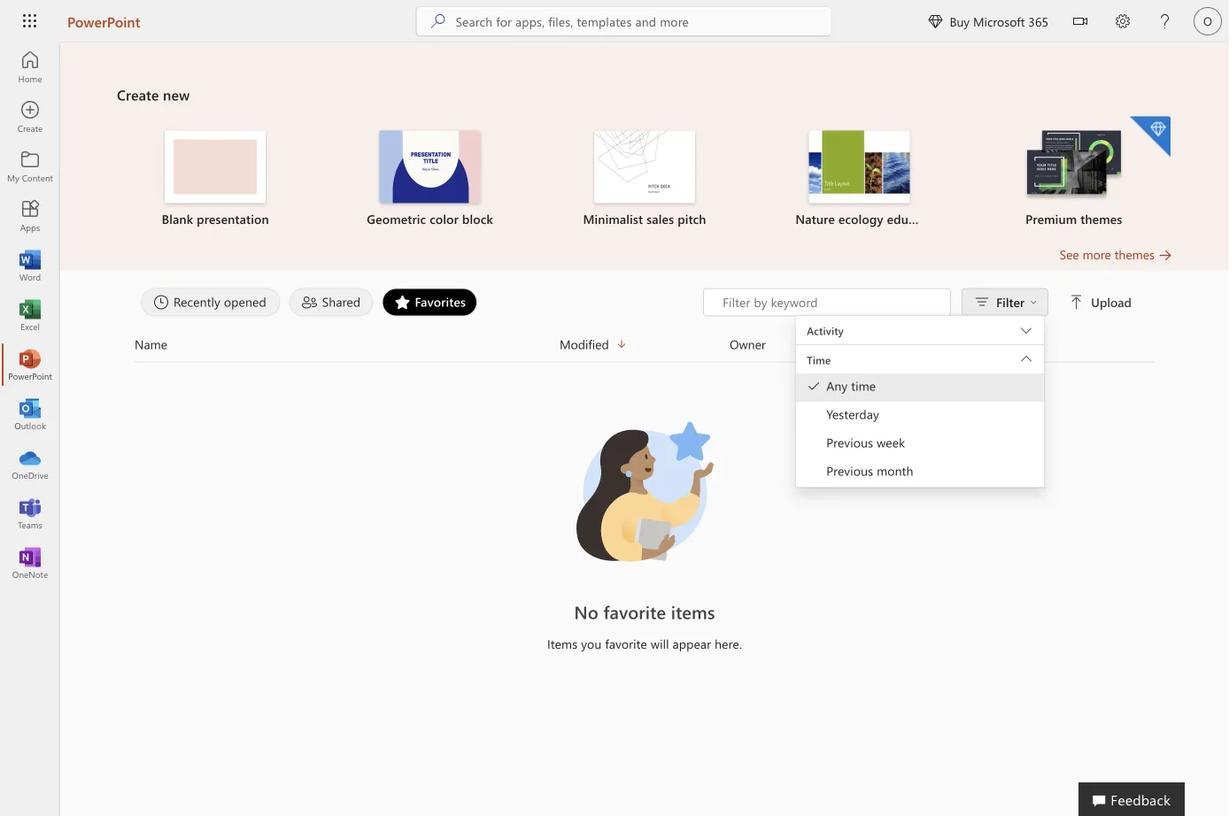 Task type: locate. For each thing, give the bounding box(es) containing it.
microsoft
[[973, 13, 1025, 29]]

favorite inside status
[[604, 601, 666, 624]]

themes right more on the right of the page
[[1115, 246, 1155, 263]]

nature ecology education photo presentation element
[[763, 131, 956, 228]]

previous down yesterday
[[827, 434, 874, 451]]

see more themes
[[1060, 246, 1155, 263]]

modified
[[560, 336, 609, 353]]

no favorite items status
[[390, 600, 900, 625]]

row
[[135, 334, 1155, 363]]

here.
[[715, 636, 742, 652]]

premium
[[1026, 211, 1077, 227]]

None search field
[[417, 7, 831, 35]]

blank
[[162, 211, 193, 227]]

shared tab
[[285, 288, 378, 317]]

activity up any time checkbox item
[[900, 336, 941, 353]]

1 menu from the top
[[796, 315, 1044, 316]]

favorite
[[604, 601, 666, 624], [605, 636, 647, 652]]

2 menu from the top
[[796, 345, 1044, 488]]

month
[[877, 463, 914, 479]]

yesterday
[[827, 406, 879, 423]]

0 vertical spatial previous
[[827, 434, 874, 451]]

themes up more on the right of the page
[[1081, 211, 1123, 227]]


[[1074, 14, 1088, 28]]

geometric color block
[[367, 211, 493, 227]]


[[1030, 299, 1037, 306]]

see
[[1060, 246, 1080, 263]]

onedrive image
[[21, 455, 39, 473]]

will
[[651, 636, 669, 652]]

previous month
[[827, 463, 914, 479]]

navigation
[[0, 43, 60, 588]]

items you favorite will appear here.
[[547, 636, 742, 652]]

0 vertical spatial favorite
[[604, 601, 666, 624]]

shared
[[322, 294, 361, 310]]

geometric color block image
[[380, 131, 481, 203]]

1 previous from the top
[[827, 434, 874, 451]]

my content image
[[21, 158, 39, 175]]

pitch
[[678, 211, 706, 227]]

previous week
[[827, 434, 905, 451]]

buy
[[950, 13, 970, 29]]

appear
[[673, 636, 711, 652]]

sales
[[647, 211, 674, 227]]

owner
[[730, 336, 766, 353]]

you
[[581, 636, 602, 652]]

Search box. Suggestions appear as you type. search field
[[456, 7, 831, 35]]

favorite up items you favorite will appear here.
[[604, 601, 666, 624]]

presentation
[[197, 211, 269, 227]]

previous down previous week
[[827, 463, 874, 479]]

blank presentation element
[[119, 131, 312, 228]]

color
[[430, 211, 459, 227]]

tab list containing recently opened
[[136, 288, 703, 317]]

items
[[671, 601, 715, 624]]

upload
[[1091, 294, 1132, 310]]

 upload
[[1070, 294, 1132, 310]]

Filter by keyword text field
[[721, 294, 942, 311]]

1 vertical spatial previous
[[827, 463, 874, 479]]

status
[[703, 288, 1136, 488]]

owner button
[[730, 334, 900, 355]]

menu
[[796, 315, 1044, 316], [796, 345, 1044, 488], [796, 374, 1044, 487]]

items you favorite will appear here. status
[[390, 636, 900, 653]]

1 horizontal spatial activity
[[900, 336, 941, 353]]

tab list
[[136, 288, 703, 317]]

any
[[827, 378, 848, 394]]

 any time
[[807, 378, 876, 394]]

2 previous from the top
[[827, 463, 874, 479]]

empty state icon image
[[565, 412, 725, 572]]

apps image
[[21, 207, 39, 225]]

powerpoint
[[67, 12, 140, 31]]

themes
[[1081, 211, 1123, 227], [1115, 246, 1155, 263]]

activity
[[807, 324, 844, 338], [900, 336, 941, 353]]

activity down filter by keyword text box
[[807, 324, 844, 338]]

feedback
[[1111, 790, 1171, 809]]

 buy microsoft 365
[[929, 13, 1049, 29]]

previous
[[827, 434, 874, 451], [827, 463, 874, 479]]

none search field inside "powerpoint" banner
[[417, 7, 831, 35]]

favorite left will on the right bottom
[[605, 636, 647, 652]]

1 vertical spatial themes
[[1115, 246, 1155, 263]]

1 vertical spatial favorite
[[605, 636, 647, 652]]

teams image
[[21, 505, 39, 523]]



Task type: vqa. For each thing, say whether or not it's contained in the screenshot.
TT
no



Task type: describe. For each thing, give the bounding box(es) containing it.
o
[[1204, 14, 1213, 28]]

recently
[[174, 294, 220, 310]]

create image
[[21, 108, 39, 126]]

modified button
[[560, 334, 730, 355]]

 button
[[1059, 0, 1102, 46]]

recently opened element
[[141, 288, 281, 317]]

powerpoint image
[[21, 356, 39, 374]]

365
[[1029, 13, 1049, 29]]

name
[[135, 336, 167, 353]]

themes inside button
[[1115, 246, 1155, 263]]

any time checkbox item
[[796, 374, 1044, 402]]

activity, column 4 of 4 column header
[[900, 334, 1155, 355]]

onenote image
[[21, 554, 39, 572]]

week
[[877, 434, 905, 451]]

create new
[[117, 85, 190, 104]]

nature ecology education photo presentation image
[[809, 131, 910, 203]]

geometric
[[367, 211, 426, 227]]

home image
[[21, 58, 39, 76]]

0 vertical spatial themes
[[1081, 211, 1123, 227]]

feedback button
[[1079, 783, 1185, 817]]

see more themes button
[[1060, 246, 1173, 264]]

favorite inside status
[[605, 636, 647, 652]]

minimalist sales pitch
[[583, 211, 706, 227]]

time
[[851, 378, 876, 394]]

premium themes image
[[1024, 131, 1125, 202]]

3 menu from the top
[[796, 374, 1044, 487]]

previous for previous month
[[827, 463, 874, 479]]

block
[[462, 211, 493, 227]]

minimalist sales pitch image
[[594, 131, 695, 203]]

activity inside column header
[[900, 336, 941, 353]]

favorites
[[415, 294, 466, 310]]


[[1070, 295, 1084, 310]]


[[807, 379, 821, 393]]

row containing name
[[135, 334, 1155, 363]]

favorites element
[[382, 288, 477, 317]]

outlook image
[[21, 406, 39, 423]]

recently opened
[[174, 294, 266, 310]]

create
[[117, 85, 159, 104]]

powerpoint banner
[[0, 0, 1229, 46]]


[[929, 14, 943, 28]]

more
[[1083, 246, 1112, 263]]

word image
[[21, 257, 39, 275]]

previous for previous week
[[827, 434, 874, 451]]

time
[[807, 353, 831, 367]]

favorites tab
[[378, 288, 482, 317]]

blank presentation
[[162, 211, 269, 227]]

premium themes
[[1026, 211, 1123, 227]]

geometric color block element
[[333, 131, 527, 228]]

name button
[[135, 334, 560, 355]]

minimalist sales pitch element
[[548, 131, 742, 228]]

items
[[547, 636, 578, 652]]

recently opened tab
[[136, 288, 285, 317]]

0 horizontal spatial activity
[[807, 324, 844, 338]]

o button
[[1187, 0, 1229, 43]]

status containing filter
[[703, 288, 1136, 488]]

opened
[[224, 294, 266, 310]]

shared element
[[289, 288, 373, 317]]

minimalist
[[583, 211, 643, 227]]

excel image
[[21, 306, 39, 324]]

no favorite items
[[574, 601, 715, 624]]

filter 
[[997, 294, 1037, 310]]

new
[[163, 85, 190, 104]]

premium templates diamond image
[[1130, 116, 1171, 157]]

no
[[574, 601, 599, 624]]

premium themes element
[[978, 116, 1171, 228]]

filter
[[997, 294, 1025, 310]]



